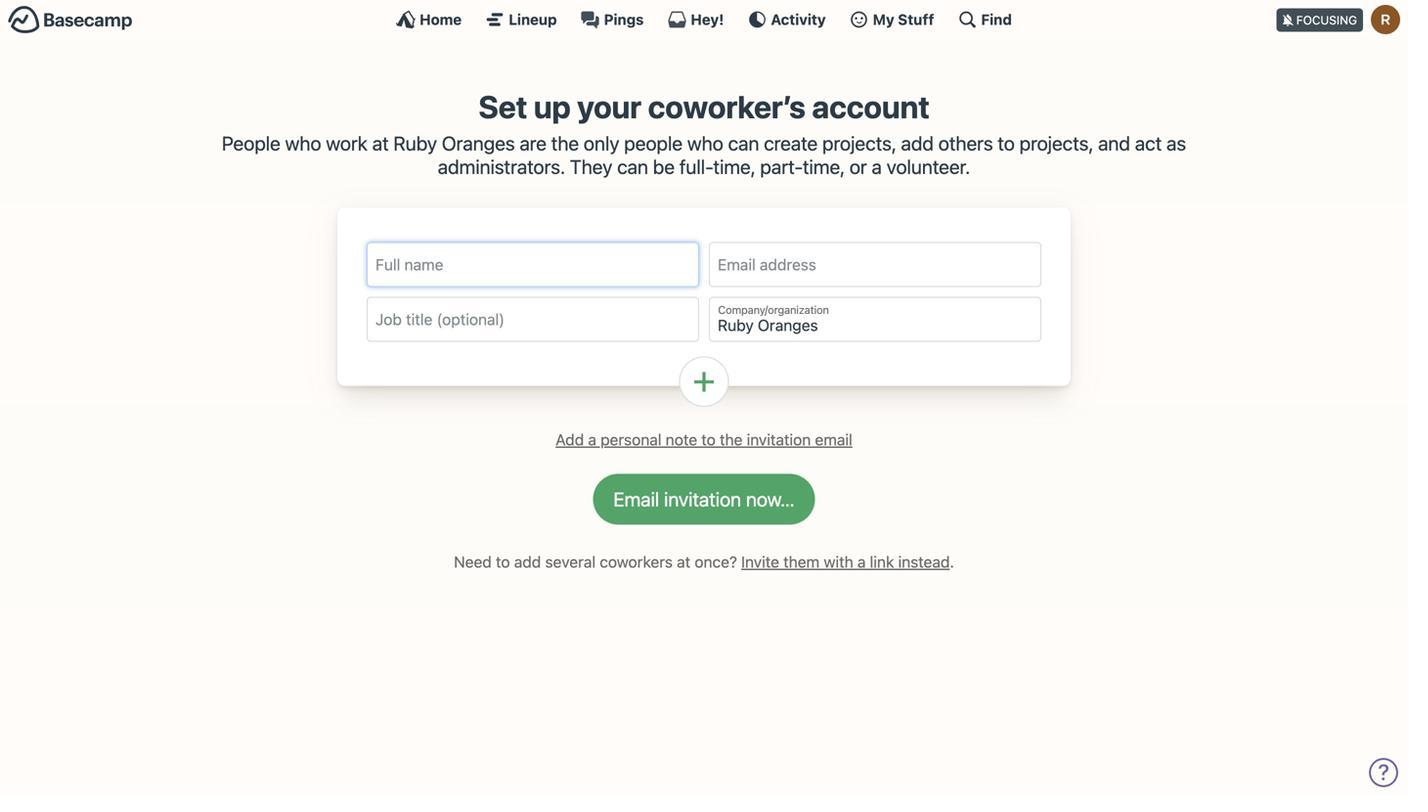 Task type: vqa. For each thing, say whether or not it's contained in the screenshot.
third Oct
no



Task type: describe. For each thing, give the bounding box(es) containing it.
set up your coworker's account people who work at ruby oranges are the only people who can create projects, add others to projects, and act as administrators. they can be full-time, part-time, or a volunteer.
[[222, 88, 1187, 178]]

create
[[764, 132, 818, 155]]

the inside add a personal note to the invitation email button
[[720, 431, 743, 449]]

email
[[815, 431, 853, 449]]

are
[[520, 132, 547, 155]]

0 horizontal spatial can
[[618, 155, 649, 178]]

activity
[[771, 11, 826, 28]]

account
[[812, 88, 930, 125]]

stuff
[[898, 11, 935, 28]]

Full name text field
[[367, 242, 700, 287]]

part-
[[761, 155, 803, 178]]

1 projects, from the left
[[823, 132, 897, 155]]

2 time, from the left
[[803, 155, 845, 178]]

invite
[[742, 553, 780, 572]]

with
[[824, 553, 854, 572]]

link
[[870, 553, 895, 572]]

personal
[[601, 431, 662, 449]]

main element
[[0, 0, 1409, 38]]

invitation
[[747, 431, 811, 449]]

find
[[982, 11, 1013, 28]]

1 vertical spatial at
[[677, 553, 691, 572]]

oranges
[[442, 132, 515, 155]]

invite them with a link instead link
[[742, 553, 950, 572]]

add
[[556, 431, 584, 449]]

several
[[545, 553, 596, 572]]

pings button
[[581, 10, 644, 29]]

note
[[666, 431, 698, 449]]

to inside button
[[702, 431, 716, 449]]

switch accounts image
[[8, 5, 133, 35]]

others
[[939, 132, 994, 155]]

full-
[[680, 155, 714, 178]]

my stuff button
[[850, 10, 935, 29]]

a inside the set up your coworker's account people who work at ruby oranges are the only people who can create projects, add others to projects, and act as administrators. they can be full-time, part-time, or a volunteer.
[[872, 155, 882, 178]]

my
[[873, 11, 895, 28]]

coworker's
[[648, 88, 806, 125]]

focusing
[[1297, 13, 1358, 27]]

they
[[570, 155, 613, 178]]

pings
[[604, 11, 644, 28]]

1 vertical spatial add
[[514, 553, 541, 572]]

at inside the set up your coworker's account people who work at ruby oranges are the only people who can create projects, add others to projects, and act as administrators. they can be full-time, part-time, or a volunteer.
[[372, 132, 389, 155]]

2 projects, from the left
[[1020, 132, 1094, 155]]

administrators.
[[438, 155, 565, 178]]

Company/organization text field
[[709, 297, 1042, 342]]

volunteer.
[[887, 155, 971, 178]]

need
[[454, 553, 492, 572]]



Task type: locate. For each thing, give the bounding box(es) containing it.
1 horizontal spatial the
[[720, 431, 743, 449]]

1 horizontal spatial projects,
[[1020, 132, 1094, 155]]

0 horizontal spatial a
[[588, 431, 597, 449]]

need to add several coworkers at once? invite them with a link instead .
[[454, 553, 955, 572]]

hey! button
[[668, 10, 724, 29]]

projects, left and
[[1020, 132, 1094, 155]]

1 horizontal spatial can
[[728, 132, 760, 155]]

1 horizontal spatial who
[[688, 132, 724, 155]]

0 horizontal spatial who
[[285, 132, 321, 155]]

2 horizontal spatial to
[[998, 132, 1015, 155]]

and
[[1099, 132, 1131, 155]]

your
[[577, 88, 642, 125]]

be
[[653, 155, 675, 178]]

can down coworker's
[[728, 132, 760, 155]]

1 who from the left
[[285, 132, 321, 155]]

time,
[[714, 155, 756, 178], [803, 155, 845, 178]]

Job title (optional) text field
[[367, 297, 700, 342]]

1 horizontal spatial time,
[[803, 155, 845, 178]]

at
[[372, 132, 389, 155], [677, 553, 691, 572]]

set
[[479, 88, 528, 125]]

the left invitation
[[720, 431, 743, 449]]

a
[[872, 155, 882, 178], [588, 431, 597, 449], [858, 553, 866, 572]]

or
[[850, 155, 868, 178]]

lineup
[[509, 11, 557, 28]]

ruby image
[[1372, 5, 1401, 34]]

projects,
[[823, 132, 897, 155], [1020, 132, 1094, 155]]

1 horizontal spatial add
[[902, 132, 934, 155]]

1 horizontal spatial to
[[702, 431, 716, 449]]

1 vertical spatial to
[[702, 431, 716, 449]]

0 horizontal spatial at
[[372, 132, 389, 155]]

1 horizontal spatial a
[[858, 553, 866, 572]]

time, left part-
[[714, 155, 756, 178]]

company/organization
[[719, 303, 830, 316]]

who
[[285, 132, 321, 155], [688, 132, 724, 155]]

0 horizontal spatial projects,
[[823, 132, 897, 155]]

2 horizontal spatial a
[[872, 155, 882, 178]]

people
[[624, 132, 683, 155]]

who left work
[[285, 132, 321, 155]]

work
[[326, 132, 368, 155]]

a right or
[[872, 155, 882, 178]]

0 horizontal spatial the
[[552, 132, 579, 155]]

0 vertical spatial the
[[552, 132, 579, 155]]

home link
[[396, 10, 462, 29]]

the
[[552, 132, 579, 155], [720, 431, 743, 449]]

add
[[902, 132, 934, 155], [514, 553, 541, 572]]

once?
[[695, 553, 738, 572]]

them
[[784, 553, 820, 572]]

a inside button
[[588, 431, 597, 449]]

can left the "be"
[[618, 155, 649, 178]]

to right the 'need'
[[496, 553, 510, 572]]

add inside the set up your coworker's account people who work at ruby oranges are the only people who can create projects, add others to projects, and act as administrators. they can be full-time, part-time, or a volunteer.
[[902, 132, 934, 155]]

act
[[1136, 132, 1163, 155]]

0 vertical spatial at
[[372, 132, 389, 155]]

at right work
[[372, 132, 389, 155]]

to right note
[[702, 431, 716, 449]]

find button
[[958, 10, 1013, 29]]

instead
[[899, 553, 950, 572]]

2 who from the left
[[688, 132, 724, 155]]

2 vertical spatial a
[[858, 553, 866, 572]]

the right are
[[552, 132, 579, 155]]

time, left or
[[803, 155, 845, 178]]

add a personal note to the invitation email
[[556, 431, 853, 449]]

to right others
[[998, 132, 1015, 155]]

1 horizontal spatial at
[[677, 553, 691, 572]]

0 vertical spatial add
[[902, 132, 934, 155]]

focusing button
[[1277, 0, 1409, 38]]

up
[[534, 88, 571, 125]]

can
[[728, 132, 760, 155], [618, 155, 649, 178]]

0 vertical spatial a
[[872, 155, 882, 178]]

to inside the set up your coworker's account people who work at ruby oranges are the only people who can create projects, add others to projects, and act as administrators. they can be full-time, part-time, or a volunteer.
[[998, 132, 1015, 155]]

only
[[584, 132, 620, 155]]

my stuff
[[873, 11, 935, 28]]

add a personal note to the invitation email button
[[548, 425, 861, 455]]

1 vertical spatial a
[[588, 431, 597, 449]]

who up full-
[[688, 132, 724, 155]]

at left the once?
[[677, 553, 691, 572]]

0 horizontal spatial time,
[[714, 155, 756, 178]]

a right add
[[588, 431, 597, 449]]

.
[[950, 553, 955, 572]]

None submit
[[593, 474, 816, 525]]

1 time, from the left
[[714, 155, 756, 178]]

a left link
[[858, 553, 866, 572]]

people
[[222, 132, 281, 155]]

activity link
[[748, 10, 826, 29]]

add up volunteer. in the right of the page
[[902, 132, 934, 155]]

the inside the set up your coworker's account people who work at ruby oranges are the only people who can create projects, add others to projects, and act as administrators. they can be full-time, part-time, or a volunteer.
[[552, 132, 579, 155]]

add left several
[[514, 553, 541, 572]]

projects, up or
[[823, 132, 897, 155]]

2 vertical spatial to
[[496, 553, 510, 572]]

coworkers
[[600, 553, 673, 572]]

hey!
[[691, 11, 724, 28]]

lineup link
[[485, 10, 557, 29]]

home
[[420, 11, 462, 28]]

ruby
[[394, 132, 437, 155]]

0 horizontal spatial to
[[496, 553, 510, 572]]

Email address email field
[[709, 242, 1042, 287]]

1 vertical spatial the
[[720, 431, 743, 449]]

as
[[1167, 132, 1187, 155]]

0 vertical spatial to
[[998, 132, 1015, 155]]

0 horizontal spatial add
[[514, 553, 541, 572]]

to
[[998, 132, 1015, 155], [702, 431, 716, 449], [496, 553, 510, 572]]



